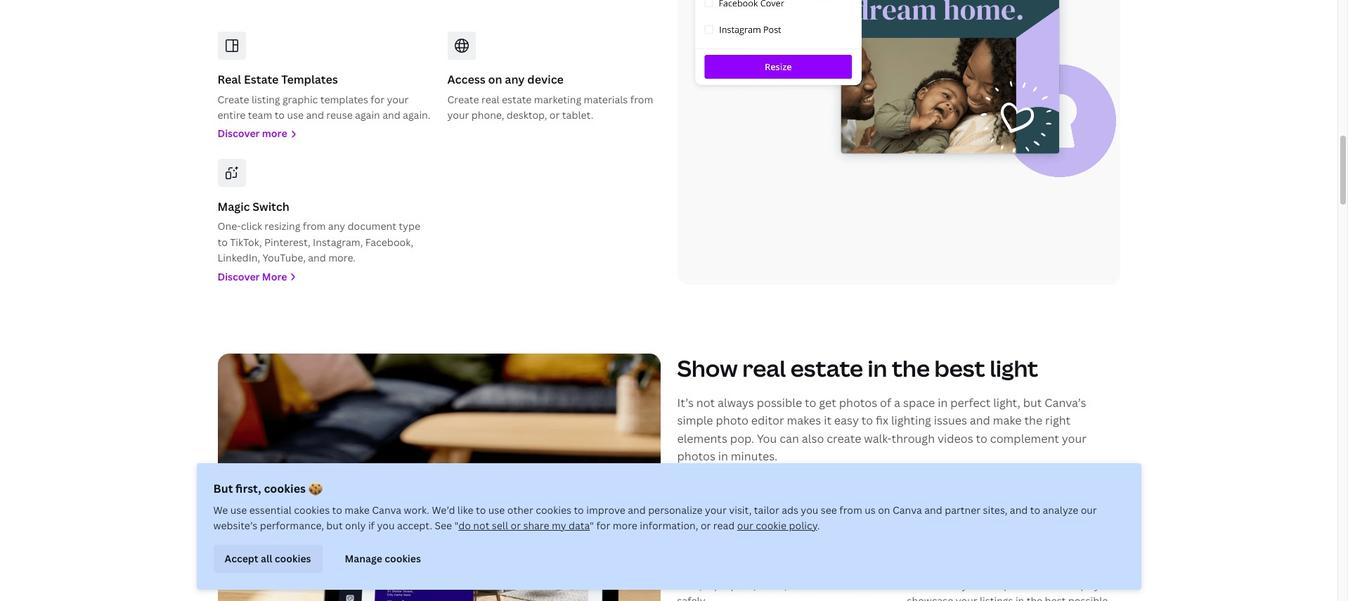 Task type: vqa. For each thing, say whether or not it's contained in the screenshot.
PHOTO in It's not always possible to get photos of a space in perfect light, but Canva's simple photo editor makes it easy to fix lighting issues and make the right elements pop. You can also create walk-through videos to complement your photos in minutes.
yes



Task type: locate. For each thing, give the bounding box(es) containing it.
0 vertical spatial our
[[1081, 504, 1098, 517]]

make down light,
[[994, 413, 1022, 428]]

cookies inside 'button'
[[385, 552, 421, 565]]

editor up you
[[752, 413, 785, 428]]

from right materials
[[631, 93, 654, 106]]

but
[[213, 481, 233, 496]]

1 vertical spatial canva's
[[908, 578, 944, 592]]

you
[[801, 504, 819, 517], [377, 519, 395, 532], [1095, 578, 1112, 592]]

1 vertical spatial from
[[303, 220, 326, 233]]

1 horizontal spatial or
[[550, 108, 560, 122]]

you right helps
[[1095, 578, 1112, 592]]

1 vertical spatial for
[[597, 519, 611, 532]]

not right it's
[[697, 395, 715, 410]]

not inside "it's not always possible to get photos of a space in perfect light, but canva's simple photo editor makes it easy to fix lighting issues and make the right elements pop. you can also create walk-through videos to complement your photos in minutes."
[[697, 395, 715, 410]]

2 vertical spatial you
[[1095, 578, 1112, 592]]

our down visit,
[[738, 519, 754, 532]]

simple
[[678, 413, 713, 428]]

in
[[868, 353, 888, 383], [938, 395, 948, 410], [719, 449, 729, 464], [1016, 594, 1025, 601]]

0 horizontal spatial not
[[474, 519, 490, 532]]

1 vertical spatial photos
[[678, 449, 716, 464]]

0 horizontal spatial photos
[[678, 449, 716, 464]]

0 horizontal spatial for
[[371, 93, 385, 106]]

use up listings
[[985, 578, 1002, 592]]

again
[[355, 108, 380, 122]]

editor
[[752, 413, 785, 428], [1035, 578, 1064, 592]]

your
[[387, 93, 409, 106], [448, 108, 469, 122], [1062, 431, 1087, 446], [705, 504, 727, 517], [956, 594, 978, 601]]

you up policy
[[801, 504, 819, 517]]

0 horizontal spatial you
[[377, 519, 395, 532]]

any up instagram, on the top of page
[[328, 220, 345, 233]]

1 vertical spatial not
[[474, 519, 490, 532]]

1 horizontal spatial more
[[613, 519, 638, 532]]

0 horizontal spatial best
[[935, 353, 986, 383]]

for up again
[[371, 93, 385, 106]]

discover for discover more
[[218, 127, 260, 140]]

2 vertical spatial from
[[840, 504, 863, 517]]

your inside access on any device create real estate marketing materials from your phone, desktop, or tablet.
[[448, 108, 469, 122]]

1 discover from the top
[[218, 127, 260, 140]]

your left phone, at the top left of the page
[[448, 108, 469, 122]]

use
[[287, 108, 304, 122], [231, 504, 247, 517], [489, 504, 505, 517], [985, 578, 1002, 592]]

1 vertical spatial photo
[[1004, 578, 1033, 592]]

2 vertical spatial the
[[1027, 594, 1043, 601]]

0 horizontal spatial real
[[482, 93, 500, 106]]

your down easy-
[[956, 594, 978, 601]]

on right us
[[878, 504, 891, 517]]

1 vertical spatial our
[[738, 519, 754, 532]]

0 vertical spatial but
[[1024, 395, 1042, 410]]

cookies down accept.
[[385, 552, 421, 565]]

0 vertical spatial on
[[488, 72, 503, 87]]

best up perfect
[[935, 353, 986, 383]]

discover more
[[218, 127, 287, 140]]

or left read
[[701, 519, 711, 532]]

use up website's
[[231, 504, 247, 517]]

discover more link
[[218, 269, 431, 285]]

1 horizontal spatial on
[[878, 504, 891, 517]]

discover down entire
[[218, 127, 260, 140]]

not for always
[[697, 395, 715, 410]]

photo up listings
[[1004, 578, 1033, 592]]

or down 'marketing'
[[550, 108, 560, 122]]

1 vertical spatial discover
[[218, 270, 260, 283]]

cookies right all
[[275, 552, 311, 565]]

a
[[895, 395, 901, 410]]

canva's up right
[[1045, 395, 1087, 410]]

2 create from the left
[[448, 93, 479, 106]]

0 horizontal spatial more
[[262, 127, 287, 140]]

1 " from the left
[[455, 519, 459, 532]]

0 horizontal spatial editor
[[752, 413, 785, 428]]

1 horizontal spatial real
[[743, 353, 786, 383]]

0 horizontal spatial on
[[488, 72, 503, 87]]

create down access
[[448, 93, 479, 106]]

our right analyze
[[1081, 504, 1098, 517]]

photo
[[716, 413, 749, 428], [1004, 578, 1033, 592]]

0 vertical spatial real
[[482, 93, 500, 106]]

photos down elements
[[678, 449, 716, 464]]

do not sell or share my data " for more information, or read our cookie policy .
[[459, 519, 820, 532]]

0 horizontal spatial create
[[218, 93, 249, 106]]

estate inside access on any device create real estate marketing materials from your phone, desktop, or tablet.
[[502, 93, 532, 106]]

in down elements
[[719, 449, 729, 464]]

more down 'improve'
[[613, 519, 638, 532]]

1 horizontal spatial not
[[697, 395, 715, 410]]

entire
[[218, 108, 246, 122]]

canva's
[[1045, 395, 1087, 410], [908, 578, 944, 592]]

issues
[[934, 413, 968, 428]]

create inside the real estate templates create listing graphic templates for your entire team to use and reuse again and again.
[[218, 93, 249, 106]]

real inside access on any device create real estate marketing materials from your phone, desktop, or tablet.
[[482, 93, 500, 106]]

the right listings
[[1027, 594, 1043, 601]]

type
[[399, 220, 421, 233]]

data
[[569, 519, 590, 532]]

team
[[248, 108, 272, 122]]

0 vertical spatial best
[[935, 353, 986, 383]]

editor left helps
[[1035, 578, 1064, 592]]

0 vertical spatial from
[[631, 93, 654, 106]]

1 horizontal spatial "
[[590, 519, 594, 532]]

your inside the canva's easy-to-use photo editor helps you showcase your listings in the best possibl
[[956, 594, 978, 601]]

0 horizontal spatial "
[[455, 519, 459, 532]]

canva right us
[[893, 504, 923, 517]]

the up space
[[892, 353, 930, 383]]

1 horizontal spatial canva's
[[1045, 395, 1087, 410]]

1 horizontal spatial create
[[448, 93, 479, 106]]

" down 'improve'
[[590, 519, 594, 532]]

1 horizontal spatial but
[[1024, 395, 1042, 410]]

your up read
[[705, 504, 727, 517]]

makes
[[787, 413, 822, 428]]

tablet.
[[562, 108, 594, 122]]

right
[[1046, 413, 1071, 428]]

1 create from the left
[[218, 93, 249, 106]]

1 horizontal spatial best
[[1045, 594, 1066, 601]]

or right sell
[[511, 519, 521, 532]]

create up entire
[[218, 93, 249, 106]]

on right access
[[488, 72, 503, 87]]

1 horizontal spatial our
[[1081, 504, 1098, 517]]

accept
[[225, 552, 259, 565]]

1 horizontal spatial from
[[631, 93, 654, 106]]

2 horizontal spatial you
[[1095, 578, 1112, 592]]

more
[[262, 270, 287, 283]]

not for sell
[[474, 519, 490, 532]]

canva's up showcase
[[908, 578, 944, 592]]

access on any device create real estate marketing materials from your phone, desktop, or tablet.
[[448, 72, 654, 122]]

your up again.
[[387, 93, 409, 106]]

complement
[[991, 431, 1060, 446]]

0 vertical spatial canva's
[[1045, 395, 1087, 410]]

make
[[994, 413, 1022, 428], [345, 504, 370, 517]]

real up possible
[[743, 353, 786, 383]]

estate
[[502, 93, 532, 106], [791, 353, 864, 383]]

device
[[528, 72, 564, 87]]

0 horizontal spatial photo
[[716, 413, 749, 428]]

0 vertical spatial any
[[505, 72, 525, 87]]

"
[[455, 519, 459, 532], [590, 519, 594, 532]]

1 horizontal spatial for
[[597, 519, 611, 532]]

discover more link
[[218, 126, 431, 142]]

save, repurpose, share, and store assets safely.
[[678, 578, 867, 601]]

it
[[824, 413, 832, 428]]

0 vertical spatial photos
[[839, 395, 878, 410]]

you right if in the left of the page
[[377, 519, 395, 532]]

sell
[[492, 519, 509, 532]]

manage cookies
[[345, 552, 421, 565]]

0 horizontal spatial make
[[345, 504, 370, 517]]

" right see
[[455, 519, 459, 532]]

but left only
[[327, 519, 343, 532]]

resizing
[[265, 220, 301, 233]]

any left device
[[505, 72, 525, 87]]

easy
[[835, 413, 859, 428]]

performance,
[[260, 519, 324, 532]]

1 vertical spatial but
[[327, 519, 343, 532]]

0 vertical spatial more
[[262, 127, 287, 140]]

1 vertical spatial the
[[1025, 413, 1043, 428]]

0 vertical spatial you
[[801, 504, 819, 517]]

the up complement
[[1025, 413, 1043, 428]]

from left us
[[840, 504, 863, 517]]

and
[[306, 108, 324, 122], [383, 108, 401, 122], [308, 251, 326, 265], [970, 413, 991, 428], [628, 504, 646, 517], [925, 504, 943, 517], [1010, 504, 1028, 517], [790, 578, 808, 592]]

discover down 'linkedin,'
[[218, 270, 260, 283]]

for down 'improve'
[[597, 519, 611, 532]]

1 horizontal spatial editor
[[1035, 578, 1064, 592]]

but inside we use essential cookies to make canva work. we'd like to use other cookies to improve and personalize your visit, tailor ads you see from us on canva and partner sites, and to analyze our website's performance, but only if you accept. see "
[[327, 519, 343, 532]]

not right do
[[474, 519, 490, 532]]

0 horizontal spatial or
[[511, 519, 521, 532]]

but first, cookies 🍪
[[213, 481, 323, 496]]

estate up desktop,
[[502, 93, 532, 106]]

0 horizontal spatial estate
[[502, 93, 532, 106]]

get
[[820, 395, 837, 410]]

1 vertical spatial editor
[[1035, 578, 1064, 592]]

estate up get
[[791, 353, 864, 383]]

1 horizontal spatial canva
[[893, 504, 923, 517]]

we'd
[[432, 504, 455, 517]]

the
[[892, 353, 930, 383], [1025, 413, 1043, 428], [1027, 594, 1043, 601]]

0 vertical spatial estate
[[502, 93, 532, 106]]

make up only
[[345, 504, 370, 517]]

1 vertical spatial estate
[[791, 353, 864, 383]]

but right light,
[[1024, 395, 1042, 410]]

0 vertical spatial make
[[994, 413, 1022, 428]]

minutes.
[[731, 449, 778, 464]]

1 horizontal spatial photo
[[1004, 578, 1033, 592]]

best
[[935, 353, 986, 383], [1045, 594, 1066, 601]]

but
[[1024, 395, 1042, 410], [327, 519, 343, 532]]

1 vertical spatial real
[[743, 353, 786, 383]]

2 horizontal spatial from
[[840, 504, 863, 517]]

more down team
[[262, 127, 287, 140]]

0 vertical spatial editor
[[752, 413, 785, 428]]

through
[[892, 431, 935, 446]]

walk-
[[864, 431, 892, 446]]

any inside the magic switch one-click resizing from any document type to tiktok, pinterest, instagram, facebook, linkedin, youtube, and more.
[[328, 220, 345, 233]]

from up instagram, on the top of page
[[303, 220, 326, 233]]

personalize
[[648, 504, 703, 517]]

create
[[827, 431, 862, 446]]

canva up if in the left of the page
[[372, 504, 402, 517]]

0 horizontal spatial canva
[[372, 504, 402, 517]]

1 vertical spatial make
[[345, 504, 370, 517]]

to-
[[971, 578, 985, 592]]

estate
[[244, 72, 279, 87]]

for
[[371, 93, 385, 106], [597, 519, 611, 532]]

real estate presentation example from canva on desktop image
[[218, 354, 661, 601]]

easy-
[[946, 578, 971, 592]]

our inside we use essential cookies to make canva work. we'd like to use other cookies to improve and personalize your visit, tailor ads you see from us on canva and partner sites, and to analyze our website's performance, but only if you accept. see "
[[1081, 504, 1098, 517]]

on inside access on any device create real estate marketing materials from your phone, desktop, or tablet.
[[488, 72, 503, 87]]

or
[[550, 108, 560, 122], [511, 519, 521, 532], [701, 519, 711, 532]]

0 horizontal spatial our
[[738, 519, 754, 532]]

1 canva from the left
[[372, 504, 402, 517]]

0 horizontal spatial canva's
[[908, 578, 944, 592]]

or inside access on any device create real estate marketing materials from your phone, desktop, or tablet.
[[550, 108, 560, 122]]

assets
[[837, 578, 867, 592]]

0 horizontal spatial from
[[303, 220, 326, 233]]

2 discover from the top
[[218, 270, 260, 283]]

accept all cookies button
[[213, 545, 322, 573]]

pinterest,
[[264, 235, 311, 249]]

photo down always at the right of the page
[[716, 413, 749, 428]]

best right listings
[[1045, 594, 1066, 601]]

1 vertical spatial best
[[1045, 594, 1066, 601]]

0 horizontal spatial any
[[328, 220, 345, 233]]

photos up easy
[[839, 395, 878, 410]]

0 vertical spatial photo
[[716, 413, 749, 428]]

not
[[697, 395, 715, 410], [474, 519, 490, 532]]

your down right
[[1062, 431, 1087, 446]]

elements
[[678, 431, 728, 446]]

0 vertical spatial discover
[[218, 127, 260, 140]]

only
[[345, 519, 366, 532]]

real
[[218, 72, 241, 87]]

instagram,
[[313, 235, 363, 249]]

1 horizontal spatial any
[[505, 72, 525, 87]]

1 vertical spatial any
[[328, 220, 345, 233]]

0 vertical spatial for
[[371, 93, 385, 106]]

0 horizontal spatial but
[[327, 519, 343, 532]]

1 horizontal spatial make
[[994, 413, 1022, 428]]

magic switch one-click resizing from any document type to tiktok, pinterest, instagram, facebook, linkedin, youtube, and more.
[[218, 199, 421, 265]]

to inside the magic switch one-click resizing from any document type to tiktok, pinterest, instagram, facebook, linkedin, youtube, and more.
[[218, 235, 228, 249]]

1 vertical spatial more
[[613, 519, 638, 532]]

0 vertical spatial not
[[697, 395, 715, 410]]

your inside the real estate templates create listing graphic templates for your entire team to use and reuse again and again.
[[387, 93, 409, 106]]

any
[[505, 72, 525, 87], [328, 220, 345, 233]]

real up phone, at the top left of the page
[[482, 93, 500, 106]]

1 vertical spatial on
[[878, 504, 891, 517]]

templates
[[281, 72, 338, 87]]

phone,
[[472, 108, 504, 122]]

2 horizontal spatial or
[[701, 519, 711, 532]]

pop.
[[731, 431, 755, 446]]

in right listings
[[1016, 594, 1025, 601]]

to inside the real estate templates create listing graphic templates for your entire team to use and reuse again and again.
[[275, 108, 285, 122]]

one-
[[218, 220, 241, 233]]

use down graphic
[[287, 108, 304, 122]]



Task type: describe. For each thing, give the bounding box(es) containing it.
from inside access on any device create real estate marketing materials from your phone, desktop, or tablet.
[[631, 93, 654, 106]]

access
[[448, 72, 486, 87]]

show real estate in the best light
[[678, 353, 1039, 383]]

light
[[990, 353, 1039, 383]]

1 horizontal spatial you
[[801, 504, 819, 517]]

see
[[435, 519, 452, 532]]

0 vertical spatial the
[[892, 353, 930, 383]]

it's
[[678, 395, 694, 410]]

partner
[[945, 504, 981, 517]]

create inside access on any device create real estate marketing materials from your phone, desktop, or tablet.
[[448, 93, 479, 106]]

can
[[780, 431, 800, 446]]

see
[[821, 504, 837, 517]]

your inside we use essential cookies to make canva work. we'd like to use other cookies to improve and personalize your visit, tailor ads you see from us on canva and partner sites, and to analyze our website's performance, but only if you accept. see "
[[705, 504, 727, 517]]

work.
[[404, 504, 430, 517]]

document
[[348, 220, 397, 233]]

editor inside the canva's easy-to-use photo editor helps you showcase your listings in the best possibl
[[1035, 578, 1064, 592]]

photo inside the canva's easy-to-use photo editor helps you showcase your listings in the best possibl
[[1004, 578, 1033, 592]]

desktop,
[[507, 108, 547, 122]]

helps
[[1067, 578, 1092, 592]]

cookies inside button
[[275, 552, 311, 565]]

canva's inside "it's not always possible to get photos of a space in perfect light, but canva's simple photo editor makes it easy to fix lighting issues and make the right elements pop. you can also create walk-through videos to complement your photos in minutes."
[[1045, 395, 1087, 410]]

youtube,
[[263, 251, 306, 265]]

do not sell or share my data link
[[459, 519, 590, 532]]

you
[[757, 431, 777, 446]]

of
[[881, 395, 892, 410]]

improve
[[587, 504, 626, 517]]

essential
[[250, 504, 292, 517]]

from inside we use essential cookies to make canva work. we'd like to use other cookies to improve and personalize your visit, tailor ads you see from us on canva and partner sites, and to analyze our website's performance, but only if you accept. see "
[[840, 504, 863, 517]]

🍪
[[309, 481, 323, 496]]

light,
[[994, 395, 1021, 410]]

lighting
[[892, 413, 932, 428]]

more.
[[329, 251, 356, 265]]

manage
[[345, 552, 382, 565]]

editor inside "it's not always possible to get photos of a space in perfect light, but canva's simple photo editor makes it easy to fix lighting issues and make the right elements pop. you can also create walk-through videos to complement your photos in minutes."
[[752, 413, 785, 428]]

in up issues
[[938, 395, 948, 410]]

magic
[[218, 199, 250, 214]]

2 " from the left
[[590, 519, 594, 532]]

1 horizontal spatial estate
[[791, 353, 864, 383]]

discover for discover more
[[218, 270, 260, 283]]

real estate templates create listing graphic templates for your entire team to use and reuse again and again.
[[218, 72, 431, 122]]

you inside the canva's easy-to-use photo editor helps you showcase your listings in the best possibl
[[1095, 578, 1112, 592]]

the inside the canva's easy-to-use photo editor helps you showcase your listings in the best possibl
[[1027, 594, 1043, 601]]

space
[[904, 395, 936, 410]]

show
[[678, 353, 738, 383]]

again.
[[403, 108, 431, 122]]

1 vertical spatial you
[[377, 519, 395, 532]]

first,
[[236, 481, 261, 496]]

analyze
[[1043, 504, 1079, 517]]

cookies down 🍪
[[294, 504, 330, 517]]

tailor
[[754, 504, 780, 517]]

all
[[261, 552, 272, 565]]

repurpose,
[[705, 578, 757, 592]]

like
[[458, 504, 474, 517]]

us
[[865, 504, 876, 517]]

possible
[[757, 395, 803, 410]]

share
[[523, 519, 550, 532]]

" inside we use essential cookies to make canva work. we'd like to use other cookies to improve and personalize your visit, tailor ads you see from us on canva and partner sites, and to analyze our website's performance, but only if you accept. see "
[[455, 519, 459, 532]]

use inside the canva's easy-to-use photo editor helps you showcase your listings in the best possibl
[[985, 578, 1002, 592]]

reuse
[[327, 108, 353, 122]]

showcase
[[908, 594, 954, 601]]

always
[[718, 395, 754, 410]]

in inside the canva's easy-to-use photo editor helps you showcase your listings in the best possibl
[[1016, 594, 1025, 601]]

linkedin,
[[218, 251, 260, 265]]

cookies up my
[[536, 504, 572, 517]]

from inside the magic switch one-click resizing from any document type to tiktok, pinterest, instagram, facebook, linkedin, youtube, and more.
[[303, 220, 326, 233]]

we
[[213, 504, 228, 517]]

your inside "it's not always possible to get photos of a space in perfect light, but canva's simple photo editor makes it easy to fix lighting issues and make the right elements pop. you can also create walk-through videos to complement your photos in minutes."
[[1062, 431, 1087, 446]]

my
[[552, 519, 567, 532]]

2 canva from the left
[[893, 504, 923, 517]]

use up sell
[[489, 504, 505, 517]]

and inside save, repurpose, share, and store assets safely.
[[790, 578, 808, 592]]

perfect
[[951, 395, 991, 410]]

.
[[818, 519, 820, 532]]

example of easy resizing across channels for real estate marketing image
[[678, 0, 1121, 285]]

click
[[241, 220, 262, 233]]

cookie
[[756, 519, 787, 532]]

information,
[[640, 519, 699, 532]]

use inside the real estate templates create listing graphic templates for your entire team to use and reuse again and again.
[[287, 108, 304, 122]]

on inside we use essential cookies to make canva work. we'd like to use other cookies to improve and personalize your visit, tailor ads you see from us on canva and partner sites, and to analyze our website's performance, but only if you accept. see "
[[878, 504, 891, 517]]

policy
[[789, 519, 818, 532]]

visit,
[[729, 504, 752, 517]]

canva's inside the canva's easy-to-use photo editor helps you showcase your listings in the best possibl
[[908, 578, 944, 592]]

safely.
[[678, 594, 708, 601]]

and inside the magic switch one-click resizing from any document type to tiktok, pinterest, instagram, facebook, linkedin, youtube, and more.
[[308, 251, 326, 265]]

for inside the real estate templates create listing graphic templates for your entire team to use and reuse again and again.
[[371, 93, 385, 106]]

photo inside "it's not always possible to get photos of a space in perfect light, but canva's simple photo editor makes it easy to fix lighting issues and make the right elements pop. you can also create walk-through videos to complement your photos in minutes."
[[716, 413, 749, 428]]

read
[[714, 519, 735, 532]]

tiktok,
[[230, 235, 262, 249]]

listings
[[980, 594, 1014, 601]]

it's not always possible to get photos of a space in perfect light, but canva's simple photo editor makes it easy to fix lighting issues and make the right elements pop. you can also create walk-through videos to complement your photos in minutes.
[[678, 395, 1087, 464]]

but inside "it's not always possible to get photos of a space in perfect light, but canva's simple photo editor makes it easy to fix lighting issues and make the right elements pop. you can also create walk-through videos to complement your photos in minutes."
[[1024, 395, 1042, 410]]

facebook,
[[365, 235, 414, 249]]

and inside "it's not always possible to get photos of a space in perfect light, but canva's simple photo editor makes it easy to fix lighting issues and make the right elements pop. you can also create walk-through videos to complement your photos in minutes."
[[970, 413, 991, 428]]

share,
[[759, 578, 788, 592]]

fix
[[876, 413, 889, 428]]

sites,
[[983, 504, 1008, 517]]

listing
[[252, 93, 280, 106]]

1 horizontal spatial photos
[[839, 395, 878, 410]]

canva's easy-to-use photo editor helps you showcase your listings in the best possibl
[[908, 578, 1112, 601]]

in up of
[[868, 353, 888, 383]]

best inside the canva's easy-to-use photo editor helps you showcase your listings in the best possibl
[[1045, 594, 1066, 601]]

cookies up essential in the left of the page
[[264, 481, 306, 496]]

we use essential cookies to make canva work. we'd like to use other cookies to improve and personalize your visit, tailor ads you see from us on canva and partner sites, and to analyze our website's performance, but only if you accept. see "
[[213, 504, 1098, 532]]

ads
[[782, 504, 799, 517]]

also
[[802, 431, 824, 446]]

any inside access on any device create real estate marketing materials from your phone, desktop, or tablet.
[[505, 72, 525, 87]]

make inside "it's not always possible to get photos of a space in perfect light, but canva's simple photo editor makes it easy to fix lighting issues and make the right elements pop. you can also create walk-through videos to complement your photos in minutes."
[[994, 413, 1022, 428]]

make inside we use essential cookies to make canva work. we'd like to use other cookies to improve and personalize your visit, tailor ads you see from us on canva and partner sites, and to analyze our website's performance, but only if you accept. see "
[[345, 504, 370, 517]]

our cookie policy link
[[738, 519, 818, 532]]

switch
[[253, 199, 290, 214]]

templates
[[321, 93, 368, 106]]

the inside "it's not always possible to get photos of a space in perfect light, but canva's simple photo editor makes it easy to fix lighting issues and make the right elements pop. you can also create walk-through videos to complement your photos in minutes."
[[1025, 413, 1043, 428]]



